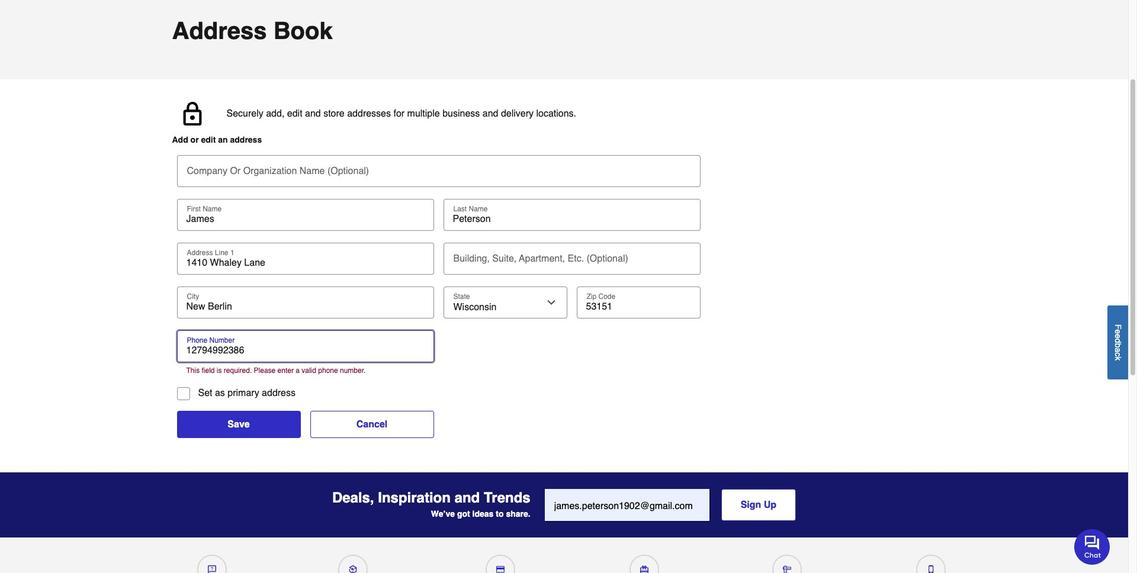 Task type: locate. For each thing, give the bounding box(es) containing it.
and
[[305, 108, 321, 119], [483, 108, 499, 119], [455, 490, 480, 507]]

0 horizontal spatial name
[[203, 205, 222, 213]]

1 horizontal spatial edit
[[287, 108, 303, 119]]

0 vertical spatial (optional)
[[328, 166, 369, 177]]

building,
[[454, 254, 490, 264]]

or
[[191, 135, 199, 145]]

Phone Number text field
[[182, 345, 429, 357]]

0 vertical spatial edit
[[287, 108, 303, 119]]

name right the organization
[[300, 166, 325, 177]]

edit right add, on the top of page
[[287, 108, 303, 119]]

e up d
[[1114, 329, 1124, 334]]

zip
[[587, 293, 597, 301]]

share.
[[506, 510, 531, 519]]

a left valid
[[296, 367, 300, 375]]

organization
[[243, 166, 297, 177]]

field
[[202, 367, 215, 375]]

name right last
[[469, 205, 488, 213]]

locations.
[[537, 108, 577, 119]]

pickup image
[[349, 566, 357, 574]]

b
[[1114, 343, 1124, 348]]

line
[[215, 249, 228, 257]]

book
[[274, 17, 333, 44]]

0 horizontal spatial (optional)
[[328, 166, 369, 177]]

zip code
[[587, 293, 616, 301]]

0 vertical spatial address
[[172, 17, 267, 44]]

multiple
[[407, 108, 440, 119]]

address
[[172, 17, 267, 44], [187, 249, 213, 257]]

code
[[599, 293, 616, 301]]

credit card image
[[497, 566, 505, 574]]

(optional) for company or organization name (optional)
[[328, 166, 369, 177]]

cancel
[[357, 420, 388, 430]]

Zip Code text field
[[582, 301, 696, 313]]

inspiration
[[378, 490, 451, 507]]

phone
[[318, 367, 338, 375]]

phone
[[187, 337, 208, 345]]

a inside main content
[[296, 367, 300, 375]]

f e e d b a c k
[[1114, 324, 1124, 361]]

0 horizontal spatial edit
[[201, 135, 216, 145]]

last name
[[454, 205, 488, 213]]

Email Address email field
[[545, 490, 710, 522]]

mobile image
[[927, 566, 936, 574]]

1 vertical spatial address
[[187, 249, 213, 257]]

name
[[300, 166, 325, 177], [203, 205, 222, 213], [469, 205, 488, 213]]

1 horizontal spatial name
[[300, 166, 325, 177]]

First Name text field
[[182, 213, 429, 225]]

a up k
[[1114, 348, 1124, 353]]

delivery
[[501, 108, 534, 119]]

address book
[[172, 17, 333, 44]]

address right an
[[230, 135, 262, 145]]

(optional)
[[328, 166, 369, 177], [587, 254, 629, 264]]

0 horizontal spatial and
[[305, 108, 321, 119]]

securely
[[227, 108, 264, 119]]

sign up button
[[722, 490, 797, 522]]

k
[[1114, 357, 1124, 361]]

address down this field is required. please enter a valid phone number.
[[262, 388, 296, 399]]

e
[[1114, 329, 1124, 334], [1114, 334, 1124, 339]]

1 horizontal spatial and
[[455, 490, 480, 507]]

name right first
[[203, 205, 222, 213]]

a inside button
[[1114, 348, 1124, 353]]

and left delivery on the top left of page
[[483, 108, 499, 119]]

c
[[1114, 353, 1124, 357]]

last
[[454, 205, 467, 213]]

an
[[218, 135, 228, 145]]

building, suite, apartment, etc. (optional)
[[454, 254, 629, 264]]

etc.
[[568, 254, 584, 264]]

Company Or Organization Name (Optional) text field
[[182, 155, 696, 181]]

add
[[172, 135, 188, 145]]

ideas
[[473, 510, 494, 519]]

2 e from the top
[[1114, 334, 1124, 339]]

address line 1
[[187, 249, 234, 257]]

business
[[443, 108, 480, 119]]

1 vertical spatial (optional)
[[587, 254, 629, 264]]

1 horizontal spatial a
[[1114, 348, 1124, 353]]

required.
[[224, 367, 252, 375]]

securely add, edit and store addresses for multiple business and       delivery locations.
[[227, 108, 577, 119]]

0 horizontal spatial a
[[296, 367, 300, 375]]

set
[[198, 388, 212, 399]]

0 vertical spatial a
[[1114, 348, 1124, 353]]

apartment,
[[519, 254, 565, 264]]

1 vertical spatial address
[[262, 388, 296, 399]]

and left the 'store'
[[305, 108, 321, 119]]

and up got at bottom left
[[455, 490, 480, 507]]

add,
[[266, 108, 285, 119]]

1 vertical spatial a
[[296, 367, 300, 375]]

company
[[187, 166, 228, 177]]

dimensions image
[[784, 566, 792, 574]]

1 vertical spatial edit
[[201, 135, 216, 145]]

chat invite button image
[[1075, 529, 1111, 565]]

save button
[[177, 411, 301, 439]]

edit right the or
[[201, 135, 216, 145]]

set as primary address
[[198, 388, 296, 399]]

as
[[215, 388, 225, 399]]

0 vertical spatial address
[[230, 135, 262, 145]]

e up 'b'
[[1114, 334, 1124, 339]]

cancel button
[[310, 411, 434, 439]]

1 horizontal spatial (optional)
[[587, 254, 629, 264]]

enter
[[278, 367, 294, 375]]

address
[[230, 135, 262, 145], [262, 388, 296, 399]]

2 horizontal spatial name
[[469, 205, 488, 213]]

got
[[457, 510, 470, 519]]

edit
[[287, 108, 303, 119], [201, 135, 216, 145]]

this
[[186, 367, 200, 375]]

a
[[1114, 348, 1124, 353], [296, 367, 300, 375]]



Task type: vqa. For each thing, say whether or not it's contained in the screenshot.
upon at top
no



Task type: describe. For each thing, give the bounding box(es) containing it.
deals,
[[332, 490, 374, 507]]

valid
[[302, 367, 316, 375]]

address book main content
[[0, 0, 1129, 473]]

add or edit an address
[[172, 135, 262, 145]]

(optional) for building, suite, apartment, etc. (optional)
[[587, 254, 629, 264]]

1
[[230, 249, 234, 257]]

phone number
[[187, 337, 235, 345]]

company or organization name (optional)
[[187, 166, 369, 177]]

address for address line 1
[[187, 249, 213, 257]]

name for first name
[[203, 205, 222, 213]]

Building, Suite, Apartment, Etc. (Optional) text field
[[448, 243, 696, 269]]

trends
[[484, 490, 531, 507]]

number
[[210, 337, 235, 345]]

edit for and
[[287, 108, 303, 119]]

1 e from the top
[[1114, 329, 1124, 334]]

Last Name text field
[[448, 213, 696, 225]]

is
[[217, 367, 222, 375]]

number.
[[340, 367, 366, 375]]

to
[[496, 510, 504, 519]]

save
[[228, 420, 250, 430]]

store
[[324, 108, 345, 119]]

first name
[[187, 205, 222, 213]]

for
[[394, 108, 405, 119]]

up
[[764, 500, 777, 511]]

d
[[1114, 339, 1124, 343]]

primary
[[228, 388, 259, 399]]

sign up
[[741, 500, 777, 511]]

City text field
[[182, 301, 429, 313]]

addresses
[[347, 108, 391, 119]]

this field is required. please enter a valid phone number.
[[186, 367, 366, 375]]

deals, inspiration and trends we've got ideas to share.
[[332, 490, 531, 519]]

sign
[[741, 500, 762, 511]]

Address Line 1 text field
[[182, 257, 429, 269]]

name for last name
[[469, 205, 488, 213]]

f e e d b a c k button
[[1108, 306, 1129, 380]]

or
[[230, 166, 241, 177]]

f
[[1114, 324, 1124, 329]]

we've
[[431, 510, 455, 519]]

city
[[187, 293, 199, 301]]

customer care image
[[208, 566, 216, 574]]

first
[[187, 205, 201, 213]]

address for address book
[[172, 17, 267, 44]]

2 horizontal spatial and
[[483, 108, 499, 119]]

edit for an
[[201, 135, 216, 145]]

sign up form
[[545, 490, 797, 523]]

please
[[254, 367, 276, 375]]

and inside deals, inspiration and trends we've got ideas to share.
[[455, 490, 480, 507]]

gift card image
[[641, 566, 649, 574]]

suite,
[[493, 254, 517, 264]]



